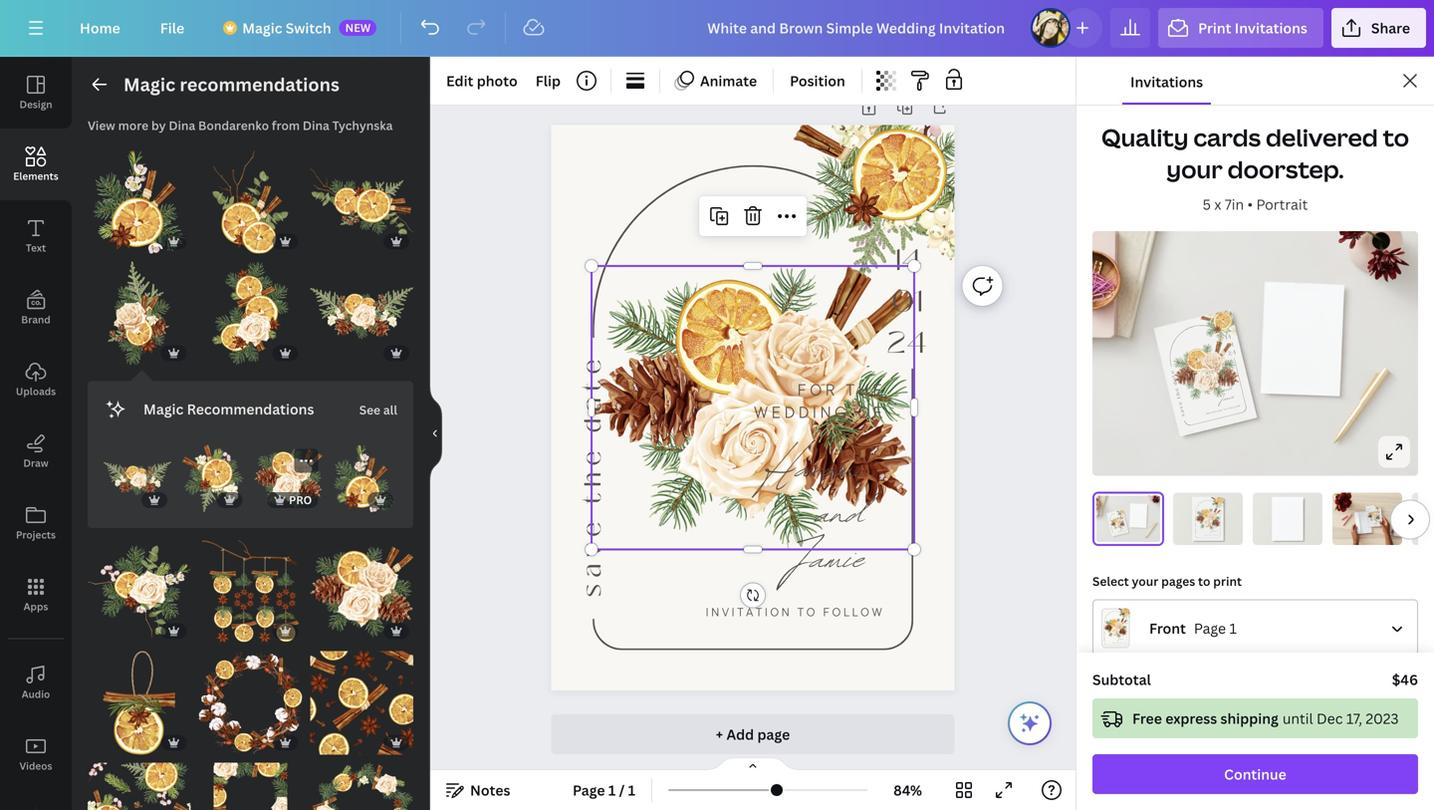 Task type: locate. For each thing, give the bounding box(es) containing it.
date
[[575, 353, 611, 433], [1169, 369, 1180, 386], [1368, 514, 1369, 517], [1195, 515, 1198, 521], [1110, 522, 1113, 526]]

follow
[[1229, 404, 1241, 410], [1378, 523, 1380, 524], [1123, 530, 1126, 531], [1214, 534, 1219, 536], [823, 605, 885, 619]]

print
[[1199, 18, 1232, 37]]

1 horizontal spatial dina
[[303, 117, 330, 134]]

and
[[1221, 380, 1234, 397], [816, 475, 866, 552], [1377, 518, 1379, 521], [1214, 524, 1217, 530], [1121, 525, 1124, 528]]

14 01 24 save the date for the wedding of invitation to follow harumi and jamie up 'select'
[[1110, 514, 1126, 533]]

for the wedding of
[[1206, 361, 1232, 375], [754, 379, 886, 422], [1209, 517, 1219, 520]]

pro
[[289, 492, 312, 507]]

animate
[[700, 71, 757, 90]]

pages
[[1162, 573, 1196, 589]]

1 vertical spatial for the wedding of
[[754, 379, 886, 422]]

invitations up quality
[[1131, 72, 1204, 91]]

the
[[1223, 361, 1231, 367], [846, 379, 886, 400], [1173, 386, 1183, 399], [575, 444, 611, 504], [1378, 515, 1380, 515], [1216, 517, 1219, 518], [1368, 518, 1370, 520], [1122, 521, 1124, 522], [1195, 522, 1198, 526], [1111, 526, 1113, 529]]

24
[[887, 320, 928, 365], [1228, 348, 1238, 358], [1219, 512, 1222, 516], [1379, 512, 1381, 514], [1123, 518, 1125, 520]]

0 vertical spatial your
[[1167, 153, 1223, 185]]

design
[[19, 98, 52, 111]]

of
[[1226, 365, 1232, 370], [858, 402, 886, 422], [1379, 515, 1380, 516], [1217, 518, 1219, 520], [1122, 521, 1124, 523]]

1 horizontal spatial invitation to follow
[[1206, 404, 1241, 415]]

your left pages
[[1132, 573, 1159, 589]]

date inside the 14 01 24 save the date
[[1195, 515, 1198, 521]]

quality
[[1102, 121, 1189, 153]]

magic left recommendations
[[143, 399, 184, 418]]

14 01 24 save the date for the wedding of invitation to follow harumi and jamie left the "display preview 5 of the design" image
[[1368, 509, 1381, 524]]

1 horizontal spatial invitations
[[1235, 18, 1308, 37]]

2 vertical spatial magic
[[143, 399, 184, 418]]

invitations right print
[[1235, 18, 1308, 37]]

subtotal
[[1093, 670, 1152, 689]]

dina right by
[[169, 117, 195, 134]]

invitation to follow
[[1206, 404, 1241, 415], [706, 605, 885, 619]]

position
[[790, 71, 846, 90]]

bondarenko
[[198, 117, 269, 134]]

jamie
[[1219, 389, 1236, 407], [1377, 520, 1380, 523], [793, 520, 866, 597], [1121, 527, 1125, 531], [1212, 528, 1217, 534]]

0 horizontal spatial dina
[[169, 117, 195, 134]]

1 vertical spatial invitation to follow
[[706, 605, 885, 619]]

•
[[1248, 195, 1253, 214]]

dina
[[169, 117, 195, 134], [303, 117, 330, 134]]

1
[[1230, 618, 1237, 637], [609, 781, 616, 800], [628, 781, 636, 800]]

select your pages to print
[[1093, 573, 1242, 589]]

+
[[716, 725, 723, 744]]

group
[[88, 150, 191, 254], [199, 150, 302, 254], [310, 150, 413, 254], [88, 250, 191, 365], [199, 250, 302, 365], [310, 250, 413, 365], [179, 433, 247, 512], [330, 433, 398, 512], [104, 445, 171, 512], [199, 528, 302, 643], [310, 528, 413, 643], [88, 540, 191, 643], [88, 639, 191, 755], [199, 639, 302, 755], [310, 639, 413, 755], [88, 751, 191, 810], [199, 751, 302, 810], [310, 751, 413, 810]]

+ add page
[[716, 725, 790, 744]]

your up 5
[[1167, 153, 1223, 185]]

all
[[384, 401, 398, 418]]

0 horizontal spatial 14 01 24
[[887, 237, 928, 365]]

switch
[[286, 18, 331, 37]]

01 inside the 14 01 24 save the date
[[1219, 509, 1222, 512]]

page 1 / 1
[[573, 781, 636, 800]]

print invitations button
[[1159, 8, 1324, 48]]

shipping
[[1221, 709, 1279, 728]]

view more by dina bondarenko from dina tychynska
[[88, 117, 393, 134]]

christmas frame with orange and rose. image
[[199, 763, 302, 810]]

1 left /
[[609, 781, 616, 800]]

dina tychynska button
[[303, 117, 393, 134]]

magic
[[242, 18, 282, 37], [124, 72, 175, 97], [143, 399, 184, 418]]

1 horizontal spatial 1
[[628, 781, 636, 800]]

harumi inside invitation to follow harumi and jamie
[[1210, 521, 1217, 527]]

invitations
[[1235, 18, 1308, 37], [1131, 72, 1204, 91]]

14 01 24 save the date
[[1195, 506, 1222, 534]]

apps
[[24, 600, 48, 613]]

invitations button
[[1123, 57, 1212, 105]]

file
[[160, 18, 185, 37]]

1 vertical spatial magic
[[124, 72, 175, 97]]

1 vertical spatial invitations
[[1131, 72, 1204, 91]]

0 horizontal spatial your
[[1132, 573, 1159, 589]]

magic recommendations
[[143, 399, 314, 418]]

magic left switch
[[242, 18, 282, 37]]

cards
[[1194, 121, 1261, 153]]

2 dina from the left
[[303, 117, 330, 134]]

from
[[272, 117, 300, 134]]

1 vertical spatial page
[[573, 781, 605, 800]]

date inside "save the date"
[[1169, 369, 1180, 386]]

brand button
[[0, 272, 72, 344]]

magic inside main menu bar
[[242, 18, 282, 37]]

free express shipping until dec 17, 2023
[[1133, 709, 1399, 728]]

elements button
[[0, 129, 72, 200]]

invitation
[[1206, 409, 1223, 415], [1374, 523, 1377, 524], [1118, 531, 1122, 532], [1205, 534, 1212, 536], [706, 605, 792, 619]]

jamie inside invitation to follow harumi and jamie
[[1212, 528, 1217, 534]]

magic for magic recommendations
[[143, 399, 184, 418]]

0 horizontal spatial save the date
[[575, 353, 611, 597]]

magic up by
[[124, 72, 175, 97]]

0 vertical spatial magic
[[242, 18, 282, 37]]

tychynska
[[332, 117, 393, 134]]

84% button
[[876, 774, 941, 806]]

wedding
[[1206, 367, 1225, 375], [754, 402, 851, 422], [1375, 516, 1378, 517], [1209, 518, 1216, 520], [1118, 522, 1122, 524]]

0 vertical spatial invitations
[[1235, 18, 1308, 37]]

a garland of dried citrus fruits. christmas decor. image
[[199, 540, 302, 643]]

0 vertical spatial page
[[1194, 618, 1227, 637]]

1 right /
[[628, 781, 636, 800]]

harumi
[[1209, 372, 1232, 391], [765, 430, 866, 506], [1375, 517, 1379, 520], [1210, 521, 1217, 527], [1119, 523, 1124, 527]]

hide image
[[429, 386, 442, 481]]

view more by dina bondarenko button
[[88, 117, 269, 134]]

page right front at right
[[1194, 618, 1227, 637]]

for
[[1213, 363, 1222, 369], [798, 379, 839, 400], [1376, 515, 1378, 516], [1212, 517, 1215, 518], [1120, 521, 1122, 522]]

to
[[1384, 121, 1410, 153], [1224, 407, 1228, 411], [1377, 523, 1378, 524], [1122, 531, 1123, 531], [1212, 534, 1214, 536], [1199, 573, 1211, 589], [798, 605, 818, 619]]

christmas bouquet with dried orange. image
[[88, 150, 191, 254], [199, 150, 302, 254], [310, 150, 413, 254], [88, 262, 191, 365], [199, 262, 302, 365], [310, 262, 413, 365], [104, 445, 171, 512], [179, 445, 247, 512], [255, 445, 322, 512], [330, 445, 398, 512], [88, 540, 191, 643], [310, 540, 413, 643]]

0 vertical spatial invitation to follow
[[1206, 404, 1241, 415]]

express
[[1166, 709, 1218, 728]]

14 01 24 save the date for the wedding of invitation to follow harumi and jamie
[[1368, 509, 1381, 524], [1110, 514, 1126, 533]]

0 horizontal spatial invitation to follow
[[706, 605, 885, 619]]

position button
[[782, 65, 854, 97]]

0 horizontal spatial invitations
[[1131, 72, 1204, 91]]

Design title text field
[[692, 8, 1023, 48]]

audio
[[22, 687, 50, 701]]

text button
[[0, 200, 72, 272]]

page left /
[[573, 781, 605, 800]]

christmas seamless pattern image
[[88, 763, 191, 810]]

draw button
[[0, 415, 72, 487]]

print
[[1214, 573, 1242, 589]]

dec
[[1317, 709, 1344, 728]]

save
[[1177, 400, 1187, 417], [575, 516, 611, 597], [1368, 520, 1370, 524], [1195, 527, 1198, 534], [1112, 529, 1114, 533]]

1 down the print
[[1230, 618, 1237, 637]]

select
[[1093, 573, 1130, 589]]

1 horizontal spatial your
[[1167, 153, 1223, 185]]

draw
[[23, 456, 48, 470]]

invitation to follow harumi and jamie
[[1205, 521, 1219, 536]]

dina right from
[[303, 117, 330, 134]]



Task type: describe. For each thing, give the bounding box(es) containing it.
delivered
[[1266, 121, 1379, 153]]

and jamie
[[1219, 380, 1236, 407]]

apps button
[[0, 559, 72, 631]]

1 horizontal spatial page
[[1194, 618, 1227, 637]]

magic for magic switch
[[242, 18, 282, 37]]

continue button
[[1093, 754, 1419, 794]]

14 inside the 14 01 24 save the date
[[1219, 506, 1222, 509]]

recommendations
[[180, 72, 340, 97]]

magic for magic recommendations
[[124, 72, 175, 97]]

front page 1
[[1150, 618, 1237, 637]]

and inside invitation to follow harumi and jamie
[[1214, 524, 1217, 530]]

the inside the 14 01 24 save the date
[[1195, 522, 1198, 526]]

magic switch
[[242, 18, 331, 37]]

seamless pattern with cinnamon sticks, dried orange slices, aniseed stars and cloves. christmas and new year spices. image
[[310, 651, 413, 755]]

invitations inside button
[[1131, 72, 1204, 91]]

0 horizontal spatial 1
[[609, 781, 616, 800]]

uploads button
[[0, 344, 72, 415]]

christmas decoration with dried orange. image
[[88, 651, 191, 755]]

see all
[[359, 401, 398, 418]]

invitation inside invitation to follow harumi and jamie
[[1205, 534, 1212, 536]]

videos button
[[0, 718, 72, 790]]

0 horizontal spatial page
[[573, 781, 605, 800]]

quality cards delivered to your doorstep. 5 x 7in • portrait
[[1102, 121, 1410, 214]]

projects
[[16, 528, 56, 542]]

/
[[619, 781, 625, 800]]

fragrant natural vine wreath decorated with dried orange fruits, cotton flowers, cinnamon, anise, and rosehip berries. christmas wreath. image
[[199, 651, 302, 755]]

notes button
[[438, 774, 519, 806]]

design button
[[0, 57, 72, 129]]

home link
[[64, 8, 136, 48]]

flip button
[[528, 65, 569, 97]]

brand
[[21, 313, 51, 326]]

2 horizontal spatial 1
[[1230, 618, 1237, 637]]

canva assistant image
[[1018, 711, 1042, 735]]

animate button
[[669, 65, 765, 97]]

17,
[[1347, 709, 1363, 728]]

side panel tab list
[[0, 57, 72, 810]]

portrait
[[1257, 195, 1309, 214]]

1 horizontal spatial 14 01 24 save the date for the wedding of invitation to follow harumi and jamie
[[1368, 509, 1381, 524]]

front
[[1150, 618, 1187, 637]]

text
[[26, 241, 46, 255]]

to inside invitation to follow harumi and jamie
[[1212, 534, 1214, 536]]

invitations inside dropdown button
[[1235, 18, 1308, 37]]

edit photo button
[[438, 65, 526, 97]]

save inside the 14 01 24 save the date
[[1195, 527, 1198, 534]]

share
[[1372, 18, 1411, 37]]

free
[[1133, 709, 1163, 728]]

edit photo
[[446, 71, 518, 90]]

display preview 3 of the design image
[[1253, 492, 1323, 545]]

24 inside the 14 01 24 save the date
[[1219, 512, 1222, 516]]

new
[[345, 20, 371, 35]]

1 horizontal spatial save the date
[[1169, 369, 1187, 417]]

videos
[[19, 759, 52, 773]]

see all button
[[357, 389, 400, 429]]

wreath with orange, rose. image
[[310, 763, 413, 810]]

1 dina from the left
[[169, 117, 195, 134]]

84%
[[894, 781, 923, 800]]

magic recommendations
[[124, 72, 340, 97]]

doorstep.
[[1228, 153, 1345, 185]]

main menu bar
[[0, 0, 1435, 57]]

projects button
[[0, 487, 72, 559]]

elements
[[13, 169, 59, 183]]

and inside and jamie
[[1221, 380, 1234, 397]]

recommendations
[[187, 399, 314, 418]]

print invitations
[[1199, 18, 1308, 37]]

0 horizontal spatial 14 01 24 save the date for the wedding of invitation to follow harumi and jamie
[[1110, 514, 1126, 533]]

photo
[[477, 71, 518, 90]]

file button
[[144, 8, 200, 48]]

show pages image
[[705, 756, 801, 772]]

edit
[[446, 71, 474, 90]]

notes
[[470, 781, 511, 800]]

24 inside 14 01 24
[[1228, 348, 1238, 358]]

by
[[151, 117, 166, 134]]

5
[[1203, 195, 1212, 214]]

audio button
[[0, 647, 72, 718]]

2023
[[1366, 709, 1399, 728]]

2 vertical spatial for the wedding of
[[1209, 517, 1219, 520]]

1 horizontal spatial 14 01 24
[[1225, 332, 1238, 358]]

until
[[1283, 709, 1314, 728]]

follow inside invitation to follow harumi and jamie
[[1214, 534, 1219, 536]]

1 vertical spatial your
[[1132, 573, 1159, 589]]

home
[[80, 18, 120, 37]]

0 vertical spatial for the wedding of
[[1206, 361, 1232, 375]]

7in
[[1225, 195, 1245, 214]]

flip
[[536, 71, 561, 90]]

to inside quality cards delivered to your doorstep. 5 x 7in • portrait
[[1384, 121, 1410, 153]]

display preview 5 of the design image
[[1413, 492, 1435, 545]]

page
[[758, 725, 790, 744]]

+ add page button
[[551, 714, 955, 754]]

more
[[118, 117, 149, 134]]

save inside "save the date"
[[1177, 400, 1187, 417]]

pro group
[[255, 445, 322, 512]]

uploads
[[16, 385, 56, 398]]

view
[[88, 117, 115, 134]]

share button
[[1332, 8, 1427, 48]]

your inside quality cards delivered to your doorstep. 5 x 7in • portrait
[[1167, 153, 1223, 185]]

add
[[727, 725, 754, 744]]

x
[[1215, 195, 1222, 214]]

$46
[[1393, 670, 1419, 689]]

continue
[[1225, 765, 1287, 784]]

see
[[359, 401, 381, 418]]



Task type: vqa. For each thing, say whether or not it's contained in the screenshot.
the left your
yes



